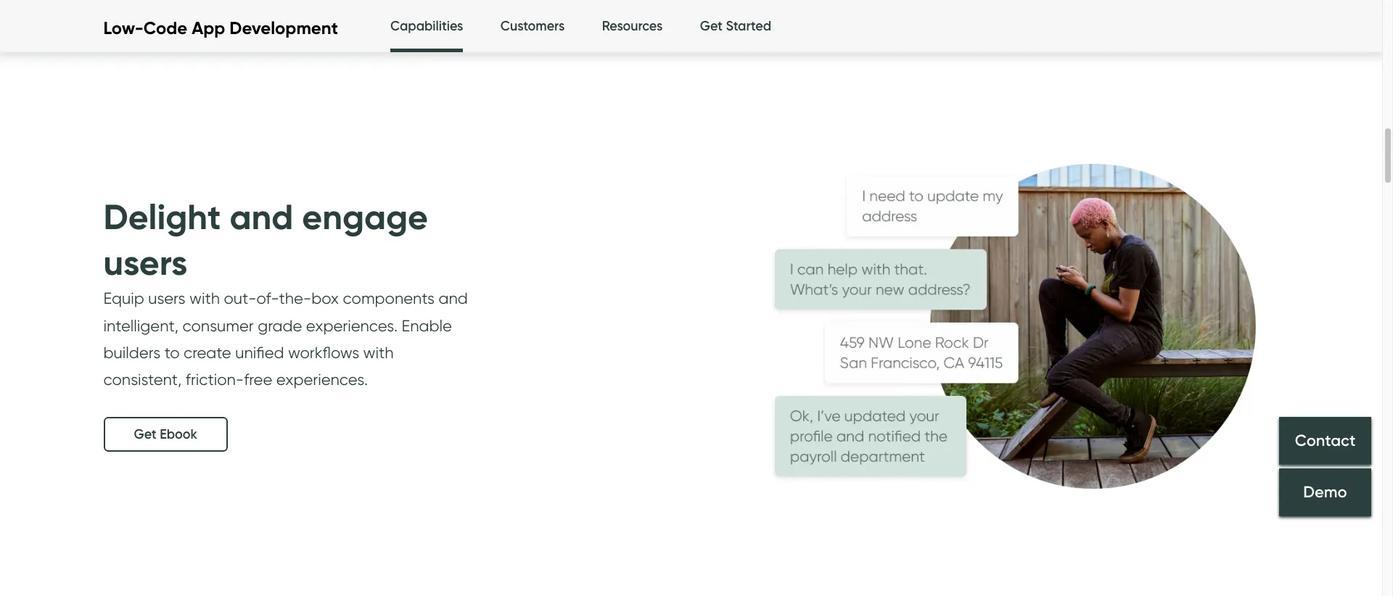 Task type: locate. For each thing, give the bounding box(es) containing it.
1 horizontal spatial and
[[439, 289, 468, 308]]

with up consumer
[[189, 289, 220, 308]]

demo
[[1304, 483, 1348, 503]]

components
[[343, 289, 435, 308]]

create
[[184, 343, 231, 362]]

get started
[[700, 18, 771, 34]]

customers link
[[501, 0, 565, 53]]

low-code app development​
[[103, 17, 338, 38]]

with
[[189, 289, 220, 308], [363, 343, 394, 362]]

users
[[103, 241, 187, 284], [148, 289, 185, 308]]

0 horizontal spatial get
[[134, 427, 157, 443]]

1 horizontal spatial with
[[363, 343, 394, 362]]

get ebook link
[[103, 417, 228, 452]]

0 vertical spatial and
[[230, 196, 293, 239]]

0 vertical spatial with
[[189, 289, 220, 308]]

get
[[700, 18, 723, 34], [134, 427, 157, 443]]

get inside 'link'
[[134, 427, 157, 443]]

and
[[230, 196, 293, 239], [439, 289, 468, 308]]

workflows
[[288, 343, 359, 362]]

0 vertical spatial experiences.
[[306, 316, 398, 335]]

experiences. down workflows
[[276, 370, 368, 389]]

0 horizontal spatial and
[[230, 196, 293, 239]]

delight
[[103, 196, 221, 239]]

1 horizontal spatial get
[[700, 18, 723, 34]]

capabilities link
[[390, 0, 463, 57]]

experiences.
[[306, 316, 398, 335], [276, 370, 368, 389]]

1 vertical spatial get
[[134, 427, 157, 443]]

users up intelligent,
[[148, 289, 185, 308]]

consistent,
[[103, 370, 182, 389]]

builders
[[103, 343, 160, 362]]

experiences. up workflows
[[306, 316, 398, 335]]

resources
[[602, 18, 663, 34]]

0 vertical spatial get
[[700, 18, 723, 34]]

with right workflows
[[363, 343, 394, 362]]

1 vertical spatial users
[[148, 289, 185, 308]]

equip
[[103, 289, 144, 308]]

get left 'started'
[[700, 18, 723, 34]]

unified
[[235, 343, 284, 362]]

get ebook
[[134, 427, 197, 443]]

get left "ebook"
[[134, 427, 157, 443]]

users up equip
[[103, 241, 187, 284]]

engage
[[302, 196, 428, 239]]

resources link
[[602, 0, 663, 53]]

1 vertical spatial and
[[439, 289, 468, 308]]



Task type: vqa. For each thing, say whether or not it's contained in the screenshot.
friction‑free
yes



Task type: describe. For each thing, give the bounding box(es) containing it.
improve productivity and speed innovation image
[[74, 0, 619, 54]]

consumer
[[183, 316, 254, 335]]

started
[[726, 18, 771, 34]]

get for get started
[[700, 18, 723, 34]]

easily deliver consumer-grade experiences image
[[749, 54, 1294, 597]]

delight and engage users equip users with out‑of‑the‑box components and intelligent, consumer grade experiences. enable builders to create unified workflows with consistent, friction‑free experiences.
[[103, 196, 468, 389]]

low-
[[103, 17, 144, 38]]

capabilities
[[390, 18, 463, 34]]

enable
[[402, 316, 452, 335]]

1 vertical spatial experiences.
[[276, 370, 368, 389]]

0 vertical spatial users
[[103, 241, 187, 284]]

development​
[[230, 17, 338, 38]]

ebook
[[160, 427, 197, 443]]

contact link
[[1280, 418, 1372, 465]]

intelligent,
[[103, 316, 179, 335]]

contact
[[1295, 431, 1356, 451]]

grade
[[258, 316, 302, 335]]

out‑of‑the‑box
[[224, 289, 339, 308]]

1 vertical spatial with
[[363, 343, 394, 362]]

customers
[[501, 18, 565, 34]]

get for get ebook
[[134, 427, 157, 443]]

0 horizontal spatial with
[[189, 289, 220, 308]]

demo link
[[1280, 469, 1372, 517]]

get started link
[[700, 0, 771, 53]]

code
[[144, 17, 187, 38]]

friction‑free
[[186, 370, 272, 389]]

to
[[164, 343, 180, 362]]

app
[[192, 17, 225, 38]]



